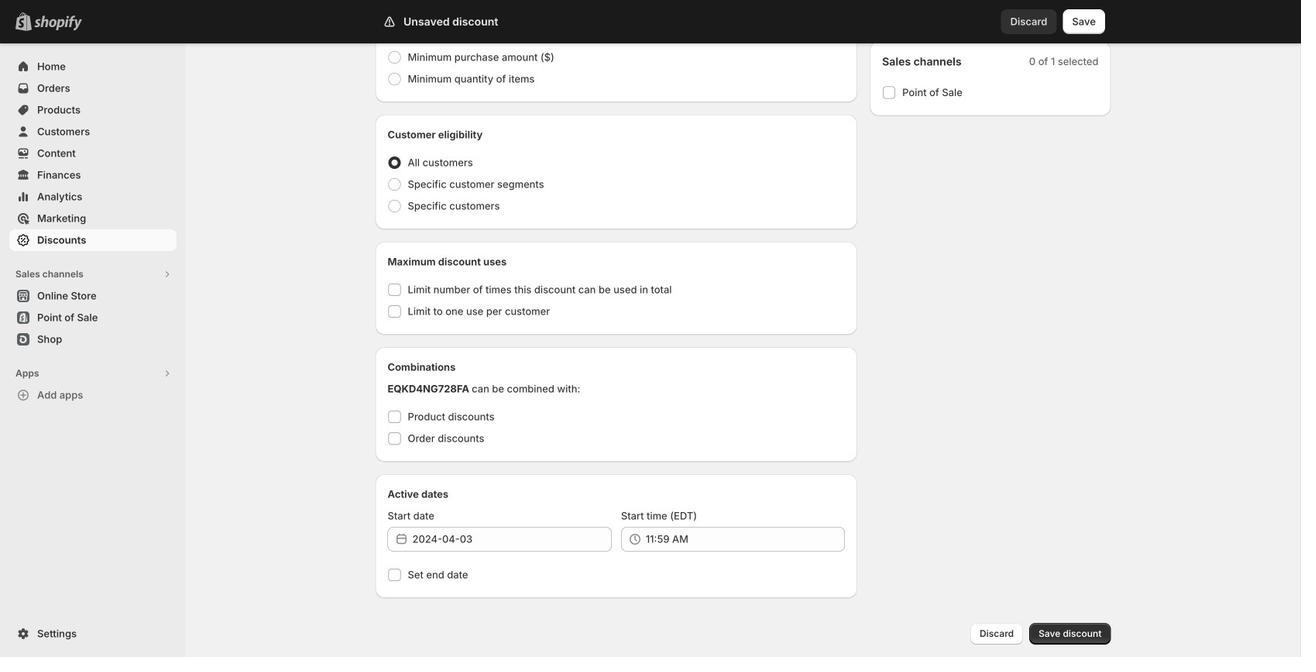 Task type: locate. For each thing, give the bounding box(es) containing it.
shopify image
[[34, 15, 82, 31]]



Task type: vqa. For each thing, say whether or not it's contained in the screenshot.
top store
no



Task type: describe. For each thing, give the bounding box(es) containing it.
Enter time text field
[[646, 527, 846, 552]]

YYYY-MM-DD text field
[[413, 527, 612, 552]]



